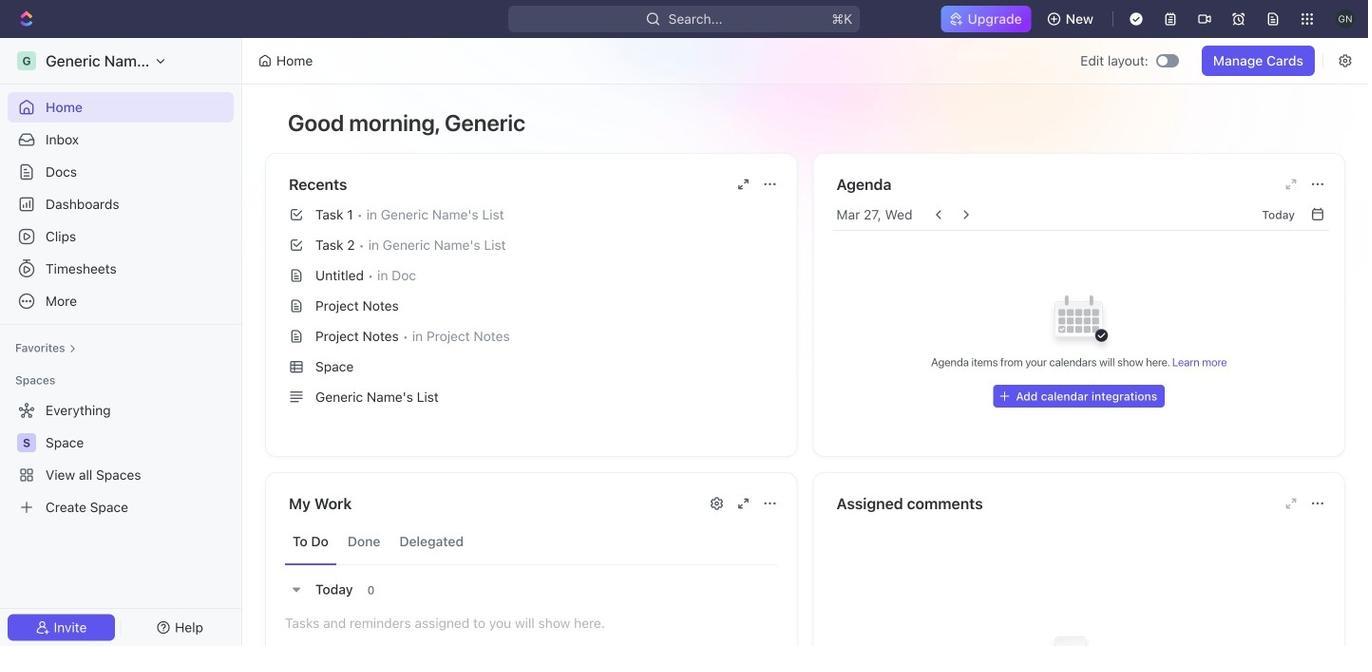 Task type: vqa. For each thing, say whether or not it's contained in the screenshot.
DRUMSTICK BITE ICON on the bottom right of page
no



Task type: describe. For each thing, give the bounding box(es) containing it.
generic name's workspace, , element
[[17, 51, 36, 70]]

space, , element
[[17, 433, 36, 452]]



Task type: locate. For each thing, give the bounding box(es) containing it.
sidebar navigation
[[0, 38, 246, 646]]

tab list
[[285, 519, 778, 565]]

tree
[[8, 395, 234, 523]]

tree inside sidebar navigation
[[8, 395, 234, 523]]



